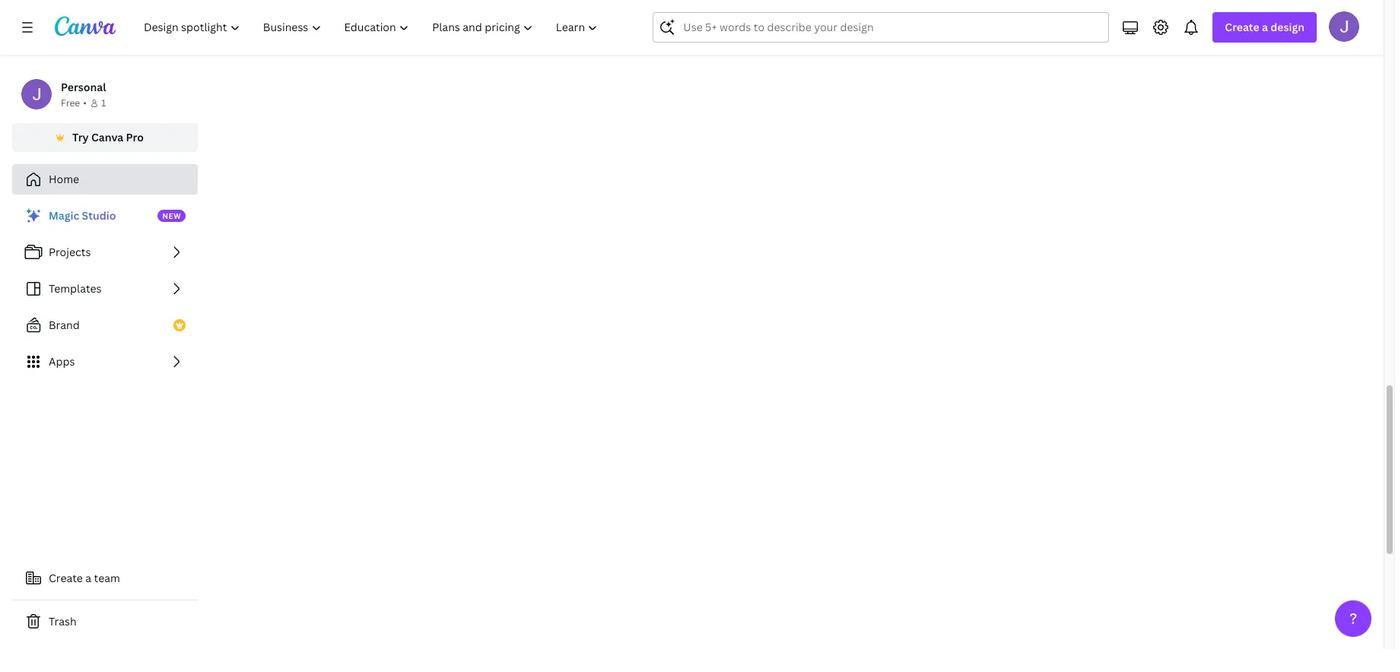 Task type: vqa. For each thing, say whether or not it's contained in the screenshot.
the "Sort by" button
no



Task type: describe. For each thing, give the bounding box(es) containing it.
team
[[94, 572, 120, 586]]

•
[[83, 97, 87, 110]]

magic studio
[[49, 209, 116, 223]]

create a design button
[[1213, 12, 1317, 43]]

try canva pro
[[72, 130, 144, 145]]

create a team
[[49, 572, 120, 586]]

magic
[[49, 209, 79, 223]]

apps link
[[12, 347, 198, 377]]

free
[[61, 97, 80, 110]]

apps
[[49, 355, 75, 369]]

studio
[[82, 209, 116, 223]]

list containing magic studio
[[12, 201, 198, 377]]

brand link
[[12, 310, 198, 341]]

1
[[101, 97, 106, 110]]

try canva pro button
[[12, 123, 198, 152]]

create a team button
[[12, 564, 198, 594]]



Task type: locate. For each thing, give the bounding box(es) containing it.
create left team
[[49, 572, 83, 586]]

projects
[[49, 245, 91, 260]]

personal
[[61, 80, 106, 94]]

brand
[[49, 318, 80, 333]]

Search search field
[[684, 13, 1079, 42]]

trash link
[[12, 607, 198, 638]]

create for create a team
[[49, 572, 83, 586]]

top level navigation element
[[134, 12, 611, 43]]

a left team
[[85, 572, 91, 586]]

home
[[49, 172, 79, 186]]

a
[[1263, 20, 1269, 34], [85, 572, 91, 586]]

list
[[12, 201, 198, 377]]

1 horizontal spatial a
[[1263, 20, 1269, 34]]

free •
[[61, 97, 87, 110]]

create a design
[[1225, 20, 1305, 34]]

0 horizontal spatial create
[[49, 572, 83, 586]]

create left design
[[1225, 20, 1260, 34]]

new
[[162, 211, 181, 221]]

create inside dropdown button
[[1225, 20, 1260, 34]]

None search field
[[653, 12, 1110, 43]]

canva
[[91, 130, 123, 145]]

0 vertical spatial a
[[1263, 20, 1269, 34]]

0 horizontal spatial a
[[85, 572, 91, 586]]

jacob simon image
[[1329, 11, 1360, 42]]

a inside dropdown button
[[1263, 20, 1269, 34]]

1 horizontal spatial create
[[1225, 20, 1260, 34]]

design
[[1271, 20, 1305, 34]]

0 vertical spatial create
[[1225, 20, 1260, 34]]

1 vertical spatial a
[[85, 572, 91, 586]]

a left design
[[1263, 20, 1269, 34]]

a for design
[[1263, 20, 1269, 34]]

pro
[[126, 130, 144, 145]]

templates link
[[12, 274, 198, 304]]

create for create a design
[[1225, 20, 1260, 34]]

try
[[72, 130, 89, 145]]

templates
[[49, 282, 102, 296]]

a inside button
[[85, 572, 91, 586]]

a for team
[[85, 572, 91, 586]]

create
[[1225, 20, 1260, 34], [49, 572, 83, 586]]

1 vertical spatial create
[[49, 572, 83, 586]]

projects link
[[12, 237, 198, 268]]

trash
[[49, 615, 77, 629]]

home link
[[12, 164, 198, 195]]

create inside button
[[49, 572, 83, 586]]



